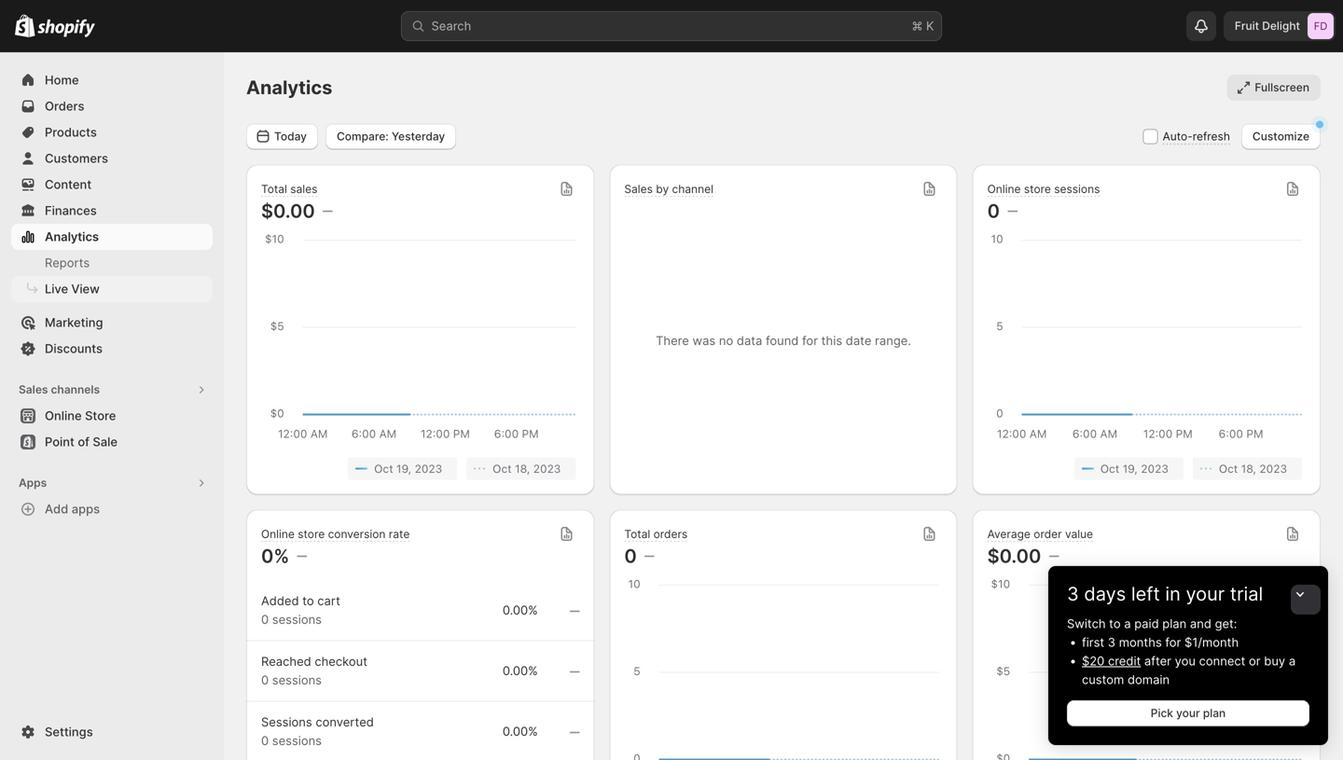 Task type: locate. For each thing, give the bounding box(es) containing it.
2 horizontal spatial no change image
[[644, 549, 655, 564]]

fullscreen
[[1255, 81, 1310, 94]]

3 right first
[[1108, 635, 1116, 650]]

1 horizontal spatial online
[[261, 528, 295, 541]]

1 horizontal spatial oct 18, 2023
[[1219, 462, 1287, 475]]

1 horizontal spatial $0.00
[[988, 545, 1041, 568]]

0 inside 'added to cart 0 sessions'
[[261, 612, 269, 627]]

0 vertical spatial analytics
[[246, 76, 332, 99]]

0 vertical spatial online
[[988, 182, 1021, 196]]

0 horizontal spatial 19,
[[396, 462, 412, 475]]

0 vertical spatial sales
[[624, 182, 653, 196]]

2 0.00% from the top
[[503, 664, 538, 678]]

sales inside button
[[19, 383, 48, 396]]

0 vertical spatial $0.00
[[261, 200, 315, 223]]

after you connect or buy a custom domain
[[1082, 654, 1296, 687]]

total for 0
[[624, 528, 650, 541]]

no change image for sales
[[322, 204, 333, 219]]

to inside 'added to cart 0 sessions'
[[302, 594, 314, 608]]

of
[[78, 435, 90, 449]]

$0.00 down average
[[988, 545, 1041, 568]]

1 horizontal spatial sales
[[624, 182, 653, 196]]

0 down 'added'
[[261, 612, 269, 627]]

1 0.00% from the top
[[503, 603, 538, 618]]

no change image for 0%
[[297, 549, 307, 564]]

0 vertical spatial 3
[[1067, 583, 1079, 605]]

3 left days
[[1067, 583, 1079, 605]]

1 horizontal spatial total
[[624, 528, 650, 541]]

oct 19, 2023 button for 0
[[1075, 458, 1184, 480]]

0.00% for sessions converted
[[503, 724, 538, 739]]

content
[[45, 177, 92, 192]]

sales by channel
[[624, 182, 714, 196]]

total left orders
[[624, 528, 650, 541]]

1 horizontal spatial oct 19, 2023
[[1101, 462, 1169, 475]]

online store conversion rate button
[[261, 527, 410, 543]]

no change image for store
[[1008, 204, 1018, 219]]

online for 0%
[[261, 528, 295, 541]]

sales left channels
[[19, 383, 48, 396]]

products
[[45, 125, 97, 139]]

1 vertical spatial online
[[45, 409, 82, 423]]

sessions
[[1054, 182, 1100, 196], [272, 612, 322, 627], [272, 673, 322, 688], [272, 734, 322, 748]]

2 list from the left
[[991, 458, 1302, 480]]

orders
[[45, 99, 84, 113]]

list
[[265, 458, 576, 480], [991, 458, 1302, 480]]

1 horizontal spatial plan
[[1203, 707, 1226, 720]]

total left sales at the left of the page
[[261, 182, 287, 196]]

1 oct 19, 2023 from the left
[[374, 462, 442, 475]]

$0.00 for total
[[261, 200, 315, 223]]

3 0.00% from the top
[[503, 724, 538, 739]]

2 oct 19, 2023 from the left
[[1101, 462, 1169, 475]]

$1/month
[[1185, 635, 1239, 650]]

sales left by
[[624, 182, 653, 196]]

1 horizontal spatial oct 19, 2023 button
[[1075, 458, 1184, 480]]

0 inside reached checkout 0 sessions
[[261, 673, 269, 688]]

oct 19, 2023 for $0.00
[[374, 462, 442, 475]]

fruit
[[1235, 19, 1260, 33]]

18, for 0
[[1241, 462, 1257, 475]]

2 oct 19, 2023 button from the left
[[1075, 458, 1184, 480]]

sessions converted 0 sessions
[[261, 715, 374, 748]]

average order value
[[988, 528, 1093, 541]]

0 horizontal spatial no change image
[[297, 549, 307, 564]]

or
[[1249, 654, 1261, 668]]

1 horizontal spatial a
[[1289, 654, 1296, 668]]

total sales
[[261, 182, 318, 196]]

plan down after you connect or buy a custom domain
[[1203, 707, 1226, 720]]

0 horizontal spatial sales
[[19, 383, 48, 396]]

1 oct 18, 2023 from the left
[[493, 462, 561, 475]]

1 oct 19, 2023 button from the left
[[348, 458, 457, 480]]

0 horizontal spatial list
[[265, 458, 576, 480]]

4 oct from the left
[[1219, 462, 1238, 475]]

0 horizontal spatial oct 19, 2023 button
[[348, 458, 457, 480]]

oct
[[374, 462, 393, 475], [493, 462, 512, 475], [1101, 462, 1120, 475], [1219, 462, 1238, 475]]

0 horizontal spatial online
[[45, 409, 82, 423]]

19, for $0.00
[[396, 462, 412, 475]]

refresh
[[1193, 130, 1230, 143]]

oct 18, 2023 button for 0
[[1193, 458, 1302, 480]]

1 vertical spatial your
[[1177, 707, 1200, 720]]

sales channels
[[19, 383, 100, 396]]

0 horizontal spatial 3
[[1067, 583, 1079, 605]]

compare: yesterday button
[[326, 123, 456, 150]]

k
[[926, 19, 934, 33]]

first
[[1082, 635, 1105, 650]]

3 days left in your trial button
[[1049, 566, 1329, 605]]

0 down reached
[[261, 673, 269, 688]]

1 vertical spatial to
[[1109, 617, 1121, 631]]

0 horizontal spatial for
[[802, 334, 818, 348]]

no change image
[[297, 549, 307, 564], [644, 549, 655, 564], [569, 665, 580, 680]]

oct 19, 2023 button up value
[[1075, 458, 1184, 480]]

3 inside dropdown button
[[1067, 583, 1079, 605]]

0 horizontal spatial to
[[302, 594, 314, 608]]

value
[[1065, 528, 1093, 541]]

to left cart
[[302, 594, 314, 608]]

0 vertical spatial a
[[1124, 617, 1131, 631]]

$20
[[1082, 654, 1105, 668]]

2 oct from the left
[[493, 462, 512, 475]]

oct 19, 2023 for 0
[[1101, 462, 1169, 475]]

0 vertical spatial plan
[[1163, 617, 1187, 631]]

2 oct 18, 2023 from the left
[[1219, 462, 1287, 475]]

0 horizontal spatial $0.00
[[261, 200, 315, 223]]

$0.00
[[261, 200, 315, 223], [988, 545, 1041, 568]]

1 horizontal spatial no change image
[[569, 665, 580, 680]]

0 vertical spatial your
[[1186, 583, 1225, 605]]

0 vertical spatial store
[[1024, 182, 1051, 196]]

3
[[1067, 583, 1079, 605], [1108, 635, 1116, 650]]

1 horizontal spatial oct 18, 2023 button
[[1193, 458, 1302, 480]]

online store
[[45, 409, 116, 423]]

list for 0
[[991, 458, 1302, 480]]

conversion
[[328, 528, 386, 541]]

total
[[261, 182, 287, 196], [624, 528, 650, 541]]

finances link
[[11, 198, 213, 224]]

live view link
[[11, 276, 213, 302]]

$0.00 down total sales dropdown button
[[261, 200, 315, 223]]

2 horizontal spatial online
[[988, 182, 1021, 196]]

3 2023 from the left
[[1141, 462, 1169, 475]]

finances
[[45, 203, 97, 218]]

1 18, from the left
[[515, 462, 530, 475]]

oct 19, 2023 button up rate
[[348, 458, 457, 480]]

your up and
[[1186, 583, 1225, 605]]

to for switch
[[1109, 617, 1121, 631]]

analytics up the today
[[246, 76, 332, 99]]

store
[[85, 409, 116, 423]]

to for added
[[302, 594, 314, 608]]

1 vertical spatial 3
[[1108, 635, 1116, 650]]

domain
[[1128, 673, 1170, 687]]

19, for 0
[[1123, 462, 1138, 475]]

oct 18, 2023 button
[[467, 458, 576, 480], [1193, 458, 1302, 480]]

1 horizontal spatial to
[[1109, 617, 1121, 631]]

2 18, from the left
[[1241, 462, 1257, 475]]

0 down the sessions at the left of the page
[[261, 734, 269, 748]]

rate
[[389, 528, 410, 541]]

sales by channel button
[[624, 182, 714, 198]]

customize
[[1253, 129, 1310, 143]]

no change image
[[322, 204, 333, 219], [1008, 204, 1018, 219], [1049, 549, 1059, 564], [569, 604, 580, 619], [569, 725, 580, 740]]

0 vertical spatial total
[[261, 182, 287, 196]]

oct 19, 2023
[[374, 462, 442, 475], [1101, 462, 1169, 475]]

0 horizontal spatial oct 19, 2023
[[374, 462, 442, 475]]

settings link
[[11, 719, 213, 745]]

0 horizontal spatial 18,
[[515, 462, 530, 475]]

your inside dropdown button
[[1186, 583, 1225, 605]]

1 vertical spatial total
[[624, 528, 650, 541]]

1 horizontal spatial store
[[1024, 182, 1051, 196]]

store for 0
[[1024, 182, 1051, 196]]

1 vertical spatial a
[[1289, 654, 1296, 668]]

1 vertical spatial sales
[[19, 383, 48, 396]]

you
[[1175, 654, 1196, 668]]

0 horizontal spatial store
[[298, 528, 325, 541]]

1 oct 18, 2023 button from the left
[[467, 458, 576, 480]]

left
[[1132, 583, 1160, 605]]

1 vertical spatial 0.00%
[[503, 664, 538, 678]]

0 horizontal spatial oct 18, 2023
[[493, 462, 561, 475]]

marketing link
[[11, 310, 213, 336]]

3 days left in your trial element
[[1049, 615, 1329, 745]]

converted
[[316, 715, 374, 730]]

cart
[[317, 594, 340, 608]]

0 horizontal spatial oct 18, 2023 button
[[467, 458, 576, 480]]

total orders
[[624, 528, 688, 541]]

2 vertical spatial online
[[261, 528, 295, 541]]

0 horizontal spatial total
[[261, 182, 287, 196]]

a right buy
[[1289, 654, 1296, 668]]

for
[[802, 334, 818, 348], [1166, 635, 1181, 650]]

0 horizontal spatial plan
[[1163, 617, 1187, 631]]

1 vertical spatial $0.00
[[988, 545, 1041, 568]]

sales
[[290, 182, 318, 196]]

1 horizontal spatial analytics
[[246, 76, 332, 99]]

1 horizontal spatial 18,
[[1241, 462, 1257, 475]]

analytics
[[246, 76, 332, 99], [45, 230, 99, 244]]

your
[[1186, 583, 1225, 605], [1177, 707, 1200, 720]]

0 vertical spatial for
[[802, 334, 818, 348]]

0 vertical spatial to
[[302, 594, 314, 608]]

discounts
[[45, 341, 103, 356]]

0 horizontal spatial analytics
[[45, 230, 99, 244]]

2 vertical spatial 0.00%
[[503, 724, 538, 739]]

1 vertical spatial store
[[298, 528, 325, 541]]

search
[[431, 19, 471, 33]]

oct 19, 2023 button
[[348, 458, 457, 480], [1075, 458, 1184, 480]]

a left paid
[[1124, 617, 1131, 631]]

paid
[[1135, 617, 1159, 631]]

oct 18, 2023 button for $0.00
[[467, 458, 576, 480]]

2 19, from the left
[[1123, 462, 1138, 475]]

and
[[1190, 617, 1212, 631]]

1 horizontal spatial for
[[1166, 635, 1181, 650]]

oct 19, 2023 button for $0.00
[[348, 458, 457, 480]]

for up you
[[1166, 635, 1181, 650]]

to inside 3 days left in your trial element
[[1109, 617, 1121, 631]]

18,
[[515, 462, 530, 475], [1241, 462, 1257, 475]]

plan up "first 3 months for $1/month"
[[1163, 617, 1187, 631]]

fullscreen button
[[1227, 75, 1321, 101]]

1 horizontal spatial 3
[[1108, 635, 1116, 650]]

sessions inside 'added to cart 0 sessions'
[[272, 612, 322, 627]]

0 vertical spatial 0.00%
[[503, 603, 538, 618]]

1 horizontal spatial 19,
[[1123, 462, 1138, 475]]

apps
[[72, 502, 100, 516]]

1 19, from the left
[[396, 462, 412, 475]]

online store conversion rate
[[261, 528, 410, 541]]

online
[[988, 182, 1021, 196], [45, 409, 82, 423], [261, 528, 295, 541]]

range.
[[875, 334, 911, 348]]

1 list from the left
[[265, 458, 576, 480]]

average
[[988, 528, 1031, 541]]

2 oct 18, 2023 button from the left
[[1193, 458, 1302, 480]]

reached checkout 0 sessions
[[261, 654, 368, 688]]

your right pick
[[1177, 707, 1200, 720]]

analytics down finances
[[45, 230, 99, 244]]

1 oct from the left
[[374, 462, 393, 475]]

1 vertical spatial for
[[1166, 635, 1181, 650]]

sales inside dropdown button
[[624, 182, 653, 196]]

to right switch
[[1109, 617, 1121, 631]]

sessions inside reached checkout 0 sessions
[[272, 673, 322, 688]]

for left this
[[802, 334, 818, 348]]

1 horizontal spatial list
[[991, 458, 1302, 480]]

shopify image
[[15, 15, 35, 37]]

plan
[[1163, 617, 1187, 631], [1203, 707, 1226, 720]]



Task type: vqa. For each thing, say whether or not it's contained in the screenshot.
2nd 2023 from right
yes



Task type: describe. For each thing, give the bounding box(es) containing it.
⌘ k
[[912, 19, 934, 33]]

date
[[846, 334, 872, 348]]

pick your plan
[[1151, 707, 1226, 720]]

sales channels button
[[11, 377, 213, 403]]

fruit delight
[[1235, 19, 1301, 33]]

total orders button
[[624, 527, 688, 543]]

view
[[71, 282, 100, 296]]

apps
[[19, 476, 47, 490]]

days
[[1084, 583, 1126, 605]]

4 2023 from the left
[[1260, 462, 1287, 475]]

analytics link
[[11, 224, 213, 250]]

home link
[[11, 67, 213, 93]]

discounts link
[[11, 336, 213, 362]]

added to cart 0 sessions
[[261, 594, 340, 627]]

point
[[45, 435, 75, 449]]

list for $0.00
[[265, 458, 576, 480]]

1 vertical spatial analytics
[[45, 230, 99, 244]]

0 down total orders dropdown button
[[624, 545, 637, 568]]

online inside button
[[45, 409, 82, 423]]

1 2023 from the left
[[415, 462, 442, 475]]

reports link
[[11, 250, 213, 276]]

$20 credit
[[1082, 654, 1141, 668]]

pick your plan link
[[1067, 701, 1310, 727]]

sales for sales channels
[[19, 383, 48, 396]]

found
[[766, 334, 799, 348]]

live view
[[45, 282, 100, 296]]

auto-
[[1163, 130, 1193, 143]]

add apps button
[[11, 496, 213, 522]]

2 2023 from the left
[[533, 462, 561, 475]]

there was no data found for this date range.
[[656, 334, 911, 348]]

no change image for order
[[1049, 549, 1059, 564]]

point of sale link
[[11, 429, 213, 455]]

0.00% for reached checkout
[[503, 664, 538, 678]]

checkout
[[315, 654, 368, 669]]

delight
[[1262, 19, 1301, 33]]

oct 18, 2023 for 0
[[1219, 462, 1287, 475]]

yesterday
[[392, 129, 445, 143]]

fruit delight image
[[1308, 13, 1334, 39]]

online store sessions button
[[988, 182, 1100, 198]]

first 3 months for $1/month
[[1082, 635, 1239, 650]]

months
[[1119, 635, 1162, 650]]

18, for $0.00
[[515, 462, 530, 475]]

custom
[[1082, 673, 1124, 687]]

no change image for 0
[[644, 549, 655, 564]]

compare:
[[337, 129, 389, 143]]

there
[[656, 334, 689, 348]]

0 horizontal spatial a
[[1124, 617, 1131, 631]]

$20 credit link
[[1082, 654, 1141, 668]]

0 inside the sessions converted 0 sessions
[[261, 734, 269, 748]]

reached
[[261, 654, 311, 669]]

total for $0.00
[[261, 182, 287, 196]]

shopify image
[[38, 19, 95, 38]]

get:
[[1215, 617, 1237, 631]]

settings
[[45, 725, 93, 739]]

after
[[1145, 654, 1172, 668]]

home
[[45, 73, 79, 87]]

auto-refresh
[[1163, 130, 1230, 143]]

total sales button
[[261, 182, 318, 198]]

3 oct from the left
[[1101, 462, 1120, 475]]

content link
[[11, 172, 213, 198]]

a inside after you connect or buy a custom domain
[[1289, 654, 1296, 668]]

3 days left in your trial
[[1067, 583, 1263, 605]]

by
[[656, 182, 669, 196]]

sessions inside the sessions converted 0 sessions
[[272, 734, 322, 748]]

for inside 3 days left in your trial element
[[1166, 635, 1181, 650]]

average order value button
[[988, 527, 1093, 543]]

buy
[[1264, 654, 1286, 668]]

sale
[[93, 435, 118, 449]]

order
[[1034, 528, 1062, 541]]

store for 0%
[[298, 528, 325, 541]]

compare: yesterday
[[337, 129, 445, 143]]

reports
[[45, 256, 90, 270]]

products link
[[11, 119, 213, 146]]

online store link
[[11, 403, 213, 429]]

in
[[1166, 583, 1181, 605]]

customers
[[45, 151, 108, 166]]

pick
[[1151, 707, 1174, 720]]

sales for sales by channel
[[624, 182, 653, 196]]

add
[[45, 502, 68, 516]]

marketing
[[45, 315, 103, 330]]

credit
[[1108, 654, 1141, 668]]

0 down online store sessions dropdown button at top right
[[988, 200, 1000, 223]]

customers link
[[11, 146, 213, 172]]

1 vertical spatial plan
[[1203, 707, 1226, 720]]

live
[[45, 282, 68, 296]]

add apps
[[45, 502, 100, 516]]

today
[[274, 129, 307, 143]]

switch
[[1067, 617, 1106, 631]]

orders link
[[11, 93, 213, 119]]

oct 18, 2023 for $0.00
[[493, 462, 561, 475]]

today button
[[246, 123, 318, 150]]

$0.00 for average
[[988, 545, 1041, 568]]

0.00% for added to cart
[[503, 603, 538, 618]]

online for 0
[[988, 182, 1021, 196]]

sessions
[[261, 715, 312, 730]]

connect
[[1199, 654, 1246, 668]]

added
[[261, 594, 299, 608]]

sessions inside dropdown button
[[1054, 182, 1100, 196]]

channel
[[672, 182, 714, 196]]

apps button
[[11, 470, 213, 496]]

orders
[[654, 528, 688, 541]]



